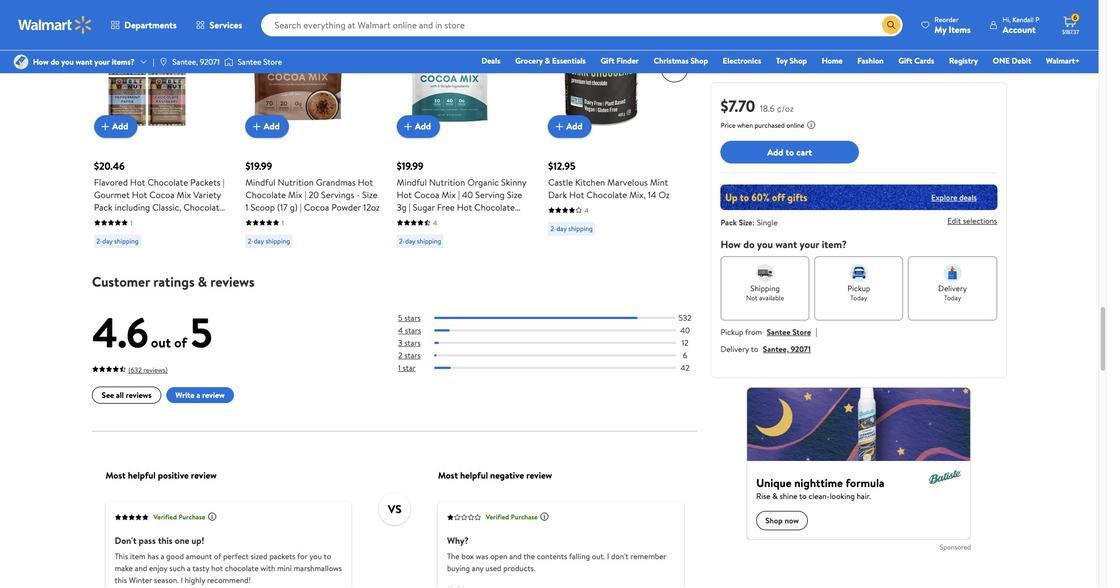 Task type: locate. For each thing, give the bounding box(es) containing it.
chocolate left mix,
[[587, 188, 628, 201]]

2 verified purchase from the left
[[486, 512, 538, 522]]

pack inside $20.46 flavored hot chocolate packets | gourmet hot cocoa mix variety pack including classic, chocolate raspberry, salted caramel, & peppermint hot chocolate mix | perfect hot chocolate gift sets | 32 count
[[94, 201, 113, 213]]

nutrition for $19.99 mindful nutrition grandmas hot chocolate mix | 20 servings - size 1 scoop (17 g) | cocoa powder 12oz
[[278, 176, 314, 188]]

gift inside gift cards link
[[899, 55, 913, 66]]

| right packets
[[223, 176, 225, 188]]

1 nutrition from the left
[[278, 176, 314, 188]]

4 add button from the left
[[548, 115, 592, 138]]

& right ratings
[[198, 272, 207, 291]]

shop inside "link"
[[790, 55, 808, 66]]

0 vertical spatial 4
[[585, 205, 589, 215]]

0 horizontal spatial helpful
[[128, 469, 155, 481]]

0 horizontal spatial and
[[135, 563, 147, 574]]

0 horizontal spatial delivery
[[721, 344, 750, 355]]

add to cart image for $19.99
[[402, 120, 415, 133]]

& right caramel,
[[202, 213, 208, 226]]

progress bar for 6
[[434, 354, 676, 357]]

1 horizontal spatial you
[[309, 551, 322, 562]]

2 add to cart image from the left
[[553, 120, 567, 133]]

2 purchase from the left
[[511, 512, 538, 522]]

purchase for up!
[[178, 512, 205, 522]]

1 $19.99 from the left
[[246, 159, 272, 173]]

cocoa right 3g on the left of page
[[414, 188, 440, 201]]

today inside pickup today
[[851, 293, 868, 303]]

gift left finder
[[601, 55, 615, 66]]

electronics link
[[718, 55, 767, 67]]

0 vertical spatial i
[[607, 551, 609, 562]]

0 horizontal spatial mindful
[[246, 176, 276, 188]]

cocoa right g)
[[304, 201, 329, 213]]

chocolate up classic, at the top left of page
[[148, 176, 188, 188]]

2 shop from the left
[[790, 55, 808, 66]]

0 vertical spatial delivery
[[939, 283, 968, 294]]

1 horizontal spatial your
[[800, 237, 820, 252]]

reviews
[[210, 272, 255, 291], [126, 390, 151, 401]]

14
[[648, 188, 657, 201]]

size right -
[[362, 188, 378, 201]]

1 horizontal spatial helpful
[[460, 469, 488, 481]]

1 purchase from the left
[[178, 512, 205, 522]]

0 vertical spatial and
[[509, 551, 522, 562]]

do for how do you want your items?
[[51, 56, 59, 68]]

0 vertical spatial santee
[[238, 56, 262, 68]]

1 product group from the left
[[94, 0, 230, 263]]

1 today from the left
[[851, 293, 868, 303]]

4.6
[[92, 304, 149, 360]]

helpful for negative
[[460, 469, 488, 481]]

2- for $12.95 castle kitchen marvelous mint dark hot chocolate mix, 14 oz
[[551, 224, 557, 233]]

hot right the free
[[457, 201, 472, 213]]

0 horizontal spatial santee,
[[173, 56, 198, 68]]

| right sets
[[223, 238, 224, 251]]

sponsored
[[940, 543, 972, 552]]

 image for how do you want your items?
[[14, 55, 28, 69]]

2-day shipping down 4.2oz
[[399, 236, 442, 246]]

nutrition for $19.99 mindful nutrition organic skinny hot cocoa mix | 40 serving size 3g | sugar free hot chocolate 4.2oz
[[429, 176, 465, 188]]

1 vertical spatial your
[[800, 237, 820, 252]]

92071 down the services 'popup button'
[[200, 56, 220, 68]]

organic
[[468, 176, 499, 188]]

santee up santee, 92071 button
[[767, 327, 791, 338]]

1 horizontal spatial nutrition
[[429, 176, 465, 188]]

1 horizontal spatial and
[[509, 551, 522, 562]]

0 horizontal spatial  image
[[14, 55, 28, 69]]

40
[[462, 188, 473, 201], [680, 325, 690, 336]]

2 nutrition from the left
[[429, 176, 465, 188]]

review right negative
[[526, 469, 552, 481]]

:
[[753, 217, 755, 228]]

0 horizontal spatial pack
[[94, 201, 113, 213]]

0 horizontal spatial pickup
[[721, 327, 744, 338]]

do down walmart image
[[51, 56, 59, 68]]

2 add button from the left
[[246, 115, 289, 138]]

1 horizontal spatial santee,
[[763, 344, 789, 355]]

1 add to cart image from the left
[[402, 120, 415, 133]]

2 mindful from the left
[[397, 176, 427, 188]]

2 $19.99 from the left
[[397, 159, 424, 173]]

4 product group from the left
[[548, 0, 684, 253]]

2 horizontal spatial size
[[739, 217, 753, 228]]

a
[[196, 390, 200, 401], [160, 551, 164, 562], [187, 563, 191, 574]]

of inside 4.6 out of 5
[[174, 333, 187, 352]]

add to cart image for $20.46
[[99, 120, 112, 133]]

not
[[747, 293, 758, 303]]

|
[[153, 56, 154, 68], [223, 176, 225, 188], [305, 188, 307, 201], [458, 188, 460, 201], [300, 201, 302, 213], [409, 201, 411, 213], [219, 226, 221, 238], [223, 238, 224, 251], [816, 326, 818, 338]]

2 most from the left
[[438, 469, 458, 481]]

day down scoop
[[254, 236, 264, 246]]

perfect
[[223, 551, 249, 562]]

delivery down 'from'
[[721, 344, 750, 355]]

$19.99 mindful nutrition grandmas hot chocolate mix | 20 servings - size 1 scoop (17 g) | cocoa powder 12oz
[[246, 159, 380, 213]]

hot up including
[[130, 176, 145, 188]]

2 horizontal spatial a
[[196, 390, 200, 401]]

verified up the one
[[153, 512, 177, 522]]

add to cart image
[[99, 120, 112, 133], [250, 120, 264, 133]]

castle
[[548, 176, 573, 188]]

1 vertical spatial store
[[793, 327, 812, 338]]

size right the serving
[[507, 188, 523, 201]]

0 vertical spatial pickup
[[848, 283, 871, 294]]

explore deals link
[[927, 187, 982, 208]]

mini
[[277, 563, 292, 574]]

2-day shipping up count in the left of the page
[[96, 236, 139, 246]]

1 vertical spatial do
[[744, 237, 755, 252]]

| right the items?
[[153, 56, 154, 68]]

2 vertical spatial 4
[[398, 325, 403, 336]]

2 progress bar from the top
[[434, 329, 676, 332]]

out
[[151, 333, 171, 352]]

santee, 92071 button
[[763, 344, 811, 355]]

1 vertical spatial how
[[721, 237, 741, 252]]

 image
[[224, 56, 233, 68]]

departments button
[[101, 11, 186, 39]]

1 horizontal spatial how
[[721, 237, 741, 252]]

i down such
[[180, 574, 183, 586]]

1 horizontal spatial this
[[158, 534, 172, 547]]

gift left sets
[[186, 238, 202, 251]]

Walmart Site-Wide search field
[[261, 14, 903, 36]]

price when purchased online
[[721, 120, 805, 130]]

0 horizontal spatial to
[[324, 551, 331, 562]]

1 vertical spatial 6
[[683, 350, 687, 361]]

want down single
[[776, 237, 798, 252]]

0 horizontal spatial most
[[105, 469, 125, 481]]

0 vertical spatial 40
[[462, 188, 473, 201]]

0 horizontal spatial today
[[851, 293, 868, 303]]

2-
[[551, 224, 557, 233], [96, 236, 102, 246], [248, 236, 254, 246], [399, 236, 405, 246]]

1 left scoop
[[246, 201, 248, 213]]

1 horizontal spatial reviews
[[210, 272, 255, 291]]

chocolate inside $19.99 mindful nutrition grandmas hot chocolate mix | 20 servings - size 1 scoop (17 g) | cocoa powder 12oz
[[246, 188, 286, 201]]

one
[[175, 534, 189, 547]]

size for $19.99 mindful nutrition grandmas hot chocolate mix | 20 servings - size 1 scoop (17 g) | cocoa powder 12oz
[[362, 188, 378, 201]]

cocoa up the salted
[[149, 188, 175, 201]]

$19.99 inside $19.99 mindful nutrition grandmas hot chocolate mix | 20 servings - size 1 scoop (17 g) | cocoa powder 12oz
[[246, 159, 272, 173]]

explore
[[932, 192, 958, 203]]

1 horizontal spatial do
[[744, 237, 755, 252]]

nutrition up g)
[[278, 176, 314, 188]]

today down intent image for delivery
[[945, 293, 962, 303]]

1 mindful from the left
[[246, 176, 276, 188]]

0 horizontal spatial 4
[[398, 325, 403, 336]]

tasty
[[192, 563, 209, 574]]

6 inside 6 $187.37
[[1074, 13, 1078, 22]]

3g
[[397, 201, 407, 213]]

mindful
[[246, 176, 276, 188], [397, 176, 427, 188]]

4
[[585, 205, 589, 215], [433, 218, 438, 228], [398, 325, 403, 336]]

2- down dark
[[551, 224, 557, 233]]

search icon image
[[887, 20, 896, 30]]

hot
[[130, 176, 145, 188], [358, 176, 373, 188], [132, 188, 147, 201], [397, 188, 412, 201], [570, 188, 585, 201], [457, 201, 472, 213], [142, 226, 157, 238], [126, 238, 141, 251]]

2 today from the left
[[945, 293, 962, 303]]

pack down flavored on the top of page
[[94, 201, 113, 213]]

peppermint
[[94, 226, 140, 238]]

mindful inside $19.99 mindful nutrition organic skinny hot cocoa mix | 40 serving size 3g | sugar free hot chocolate 4.2oz
[[397, 176, 427, 188]]

2 horizontal spatial cocoa
[[414, 188, 440, 201]]

edit
[[948, 215, 962, 227]]

today down intent image for pickup
[[851, 293, 868, 303]]

size inside $19.99 mindful nutrition organic skinny hot cocoa mix | 40 serving size 3g | sugar free hot chocolate 4.2oz
[[507, 188, 523, 201]]

gift for gift cards
[[899, 55, 913, 66]]

0 horizontal spatial reviews
[[126, 390, 151, 401]]

1 vertical spatial this
[[114, 574, 127, 586]]

stars for 2 stars
[[404, 350, 421, 361]]

92071 inside "pickup from santee store | delivery to santee, 92071"
[[791, 344, 811, 355]]

1 vertical spatial &
[[202, 213, 208, 226]]

1 vertical spatial santee
[[767, 327, 791, 338]]

5 up 4 stars
[[398, 312, 402, 324]]

0 horizontal spatial add to cart image
[[402, 120, 415, 133]]

today inside delivery today
[[945, 293, 962, 303]]

1 add button from the left
[[94, 115, 138, 138]]

0 vertical spatial how
[[33, 56, 49, 68]]

shop
[[691, 55, 708, 66], [790, 55, 808, 66]]

4 for $19.99
[[433, 218, 438, 228]]

services button
[[186, 11, 252, 39]]

debit
[[1012, 55, 1032, 66]]

nutrition up the free
[[429, 176, 465, 188]]

1 verified from the left
[[153, 512, 177, 522]]

want for items?
[[76, 56, 93, 68]]

1 horizontal spatial add to cart image
[[553, 120, 567, 133]]

$19.99 up 3g on the left of page
[[397, 159, 424, 173]]

1 horizontal spatial 6
[[1074, 13, 1078, 22]]

progress bar
[[434, 317, 676, 319], [434, 329, 676, 332], [434, 342, 676, 344], [434, 354, 676, 357], [434, 367, 676, 369]]

gift finder
[[601, 55, 639, 66]]

helpful left positive
[[128, 469, 155, 481]]

1 verified purchase from the left
[[153, 512, 205, 522]]

5 right out
[[190, 304, 212, 360]]

and up the products.
[[509, 551, 522, 562]]

grocery & essentials
[[516, 55, 586, 66]]

hot right perfect
[[126, 238, 141, 251]]

1 vertical spatial want
[[776, 237, 798, 252]]

0 vertical spatial to
[[786, 146, 795, 158]]

verified purchase information image
[[207, 512, 217, 521]]

stars right 3
[[404, 337, 421, 349]]

6 for 6
[[683, 350, 687, 361]]

shop for christmas shop
[[691, 55, 708, 66]]

pickup inside "pickup from santee store | delivery to santee, 92071"
[[721, 327, 744, 338]]

gift cards link
[[894, 55, 940, 67]]

gift left cards
[[899, 55, 913, 66]]

how down walmart image
[[33, 56, 49, 68]]

1 horizontal spatial verified purchase
[[486, 512, 538, 522]]

6 up $187.37
[[1074, 13, 1078, 22]]

0 vertical spatial of
[[174, 333, 187, 352]]

1 horizontal spatial 92071
[[791, 344, 811, 355]]

1 progress bar from the top
[[434, 317, 676, 319]]

stars
[[404, 312, 421, 324], [405, 325, 421, 336], [404, 337, 421, 349], [404, 350, 421, 361]]

 image left santee, 92071
[[159, 57, 168, 66]]

4 stars
[[398, 325, 421, 336]]

2-day shipping for $12.95 castle kitchen marvelous mint dark hot chocolate mix, 14 oz
[[551, 224, 593, 233]]

mix right the '(17'
[[288, 188, 303, 201]]

stars right 2
[[404, 350, 421, 361]]

gift
[[601, 55, 615, 66], [899, 55, 913, 66], [186, 238, 202, 251]]

1 vertical spatial 92071
[[791, 344, 811, 355]]

4 for $12.95
[[585, 205, 589, 215]]

1 horizontal spatial i
[[607, 551, 609, 562]]

santee store
[[238, 56, 282, 68]]

1 horizontal spatial pickup
[[848, 283, 871, 294]]

40 left the serving
[[462, 188, 473, 201]]

40 up 12
[[680, 325, 690, 336]]

1 vertical spatial of
[[214, 551, 221, 562]]

santee down services
[[238, 56, 262, 68]]

purchase left verified purchase information icon
[[178, 512, 205, 522]]

pickup for pickup today
[[848, 283, 871, 294]]

you up marshmallows
[[309, 551, 322, 562]]

review right positive
[[191, 469, 217, 481]]

santee inside "pickup from santee store | delivery to santee, 92071"
[[767, 327, 791, 338]]

0 vertical spatial want
[[76, 56, 93, 68]]

add to cart image
[[402, 120, 415, 133], [553, 120, 567, 133]]

add to cart image for $12.95
[[553, 120, 567, 133]]

1 vertical spatial i
[[180, 574, 183, 586]]

explore deals
[[932, 192, 977, 203]]

18.6
[[760, 102, 775, 115]]

day for $19.99 mindful nutrition organic skinny hot cocoa mix | 40 serving size 3g | sugar free hot chocolate 4.2oz
[[405, 236, 416, 246]]

pickup from santee store | delivery to santee, 92071
[[721, 326, 818, 355]]

gift cards
[[899, 55, 935, 66]]

add to favorites list, flavored hot chocolate packets | gourmet hot cocoa mix variety pack including classic, chocolate raspberry, salted caramel, & peppermint hot chocolate mix | perfect hot chocolate gift sets | 32 count image
[[182, 28, 195, 42]]

has
[[147, 551, 159, 562]]

your for item?
[[800, 237, 820, 252]]

1 horizontal spatial 4
[[433, 218, 438, 228]]

1 horizontal spatial of
[[214, 551, 221, 562]]

size
[[362, 188, 378, 201], [507, 188, 523, 201], [739, 217, 753, 228]]

6 $187.37
[[1063, 13, 1080, 36]]

2 verified from the left
[[486, 512, 509, 522]]

1 horizontal spatial mindful
[[397, 176, 427, 188]]

marshmallows
[[294, 563, 342, 574]]

1 horizontal spatial most
[[438, 469, 458, 481]]

pack
[[94, 201, 113, 213], [721, 217, 737, 228]]

2 horizontal spatial 4
[[585, 205, 589, 215]]

2-day shipping for $20.46 flavored hot chocolate packets | gourmet hot cocoa mix variety pack including classic, chocolate raspberry, salted caramel, & peppermint hot chocolate mix | perfect hot chocolate gift sets | 32 count
[[96, 236, 139, 246]]

add button for $12.95 castle kitchen marvelous mint dark hot chocolate mix, 14 oz
[[548, 115, 592, 138]]

most helpful positive review
[[105, 469, 217, 481]]

4 down kitchen
[[585, 205, 589, 215]]

day down 4.2oz
[[405, 236, 416, 246]]

2 vertical spatial to
[[324, 551, 331, 562]]

product group containing $20.46
[[94, 0, 230, 263]]

santee, down add to favorites list, flavored hot chocolate packets | gourmet hot cocoa mix variety pack including classic, chocolate raspberry, salted caramel, & peppermint hot chocolate mix | perfect hot chocolate gift sets | 32 count icon
[[173, 56, 198, 68]]

helpful left negative
[[460, 469, 488, 481]]

of
[[174, 333, 187, 352], [214, 551, 221, 562]]

how
[[33, 56, 49, 68], [721, 237, 741, 252]]

4 up 3
[[398, 325, 403, 336]]

0 horizontal spatial cocoa
[[149, 188, 175, 201]]

& right grocery
[[545, 55, 551, 66]]

this down "make"
[[114, 574, 127, 586]]

1 shop from the left
[[691, 55, 708, 66]]

delivery down intent image for delivery
[[939, 283, 968, 294]]

$19.99 for $19.99 mindful nutrition organic skinny hot cocoa mix | 40 serving size 3g | sugar free hot chocolate 4.2oz
[[397, 159, 424, 173]]

1 vertical spatial pickup
[[721, 327, 744, 338]]

stars for 4 stars
[[405, 325, 421, 336]]

1 vertical spatial a
[[160, 551, 164, 562]]

a right write
[[196, 390, 200, 401]]

2- up 32
[[96, 236, 102, 246]]

1 horizontal spatial add to cart image
[[250, 120, 264, 133]]

1 vertical spatial to
[[751, 344, 759, 355]]

2 horizontal spatial gift
[[899, 55, 913, 66]]

0 horizontal spatial of
[[174, 333, 187, 352]]

helpful
[[128, 469, 155, 481], [460, 469, 488, 481]]

to left cart
[[786, 146, 795, 158]]

pickup for pickup from santee store | delivery to santee, 92071
[[721, 327, 744, 338]]

size left single
[[739, 217, 753, 228]]

mindful nutrition grandmas hot chocolate mix | 20 servings - size 1 scoop (17 g) | cocoa powder 12oz image
[[246, 23, 351, 129]]

2 add to cart image from the left
[[250, 120, 264, 133]]

how do you want your item?
[[721, 237, 847, 252]]

2- down 4.2oz
[[399, 236, 405, 246]]

0 horizontal spatial shop
[[691, 55, 708, 66]]

you
[[61, 56, 74, 68], [758, 237, 774, 252], [309, 551, 322, 562]]

pickup down intent image for pickup
[[848, 283, 871, 294]]

reviews right all
[[126, 390, 151, 401]]

0 horizontal spatial do
[[51, 56, 59, 68]]

gift inside gift finder link
[[601, 55, 615, 66]]

sized
[[251, 551, 267, 562]]

progress bar for 40
[[434, 329, 676, 332]]

0 vertical spatial do
[[51, 56, 59, 68]]

| right caramel,
[[219, 226, 221, 238]]

day down dark
[[557, 224, 567, 233]]

2- down scoop
[[248, 236, 254, 246]]

pickup today
[[848, 283, 871, 303]]

0 horizontal spatial add to cart image
[[99, 120, 112, 133]]

customer ratings & reviews
[[92, 272, 255, 291]]

day
[[557, 224, 567, 233], [102, 236, 113, 246], [254, 236, 264, 246], [405, 236, 416, 246]]

1 vertical spatial santee,
[[763, 344, 789, 355]]

and inside why? the box was open and the contents falling out. i don't remember buying any used products.
[[509, 551, 522, 562]]

2 helpful from the left
[[460, 469, 488, 481]]

0 horizontal spatial verified
[[153, 512, 177, 522]]

santee,
[[173, 56, 198, 68], [763, 344, 789, 355]]

to inside don't pass this one up! this item has a good amount of perfect sized packets for you to make and enjoy such a tasty hot chocolate with mini marshmallows this winter season.  i highly recommend!
[[324, 551, 331, 562]]

reviews down sets
[[210, 272, 255, 291]]

add for $19.99 mindful nutrition organic skinny hot cocoa mix | 40 serving size 3g | sugar free hot chocolate 4.2oz
[[415, 120, 431, 133]]

hot up 12oz
[[358, 176, 373, 188]]

packets
[[269, 551, 295, 562]]

of inside don't pass this one up! this item has a good amount of perfect sized packets for you to make and enjoy such a tasty hot chocolate with mini marshmallows this winter season.  i highly recommend!
[[214, 551, 221, 562]]

1 horizontal spatial size
[[507, 188, 523, 201]]

6 for 6 $187.37
[[1074, 13, 1078, 22]]

your left item?
[[800, 237, 820, 252]]

why?
[[447, 534, 469, 547]]

product group containing $12.95
[[548, 0, 684, 253]]

don't
[[611, 551, 629, 562]]

of right out
[[174, 333, 187, 352]]

enjoy
[[149, 563, 167, 574]]

stars up 4 stars
[[404, 312, 421, 324]]

0 horizontal spatial size
[[362, 188, 378, 201]]

$19.99 inside $19.99 mindful nutrition organic skinny hot cocoa mix | 40 serving size 3g | sugar free hot chocolate 4.2oz
[[397, 159, 424, 173]]

mindful inside $19.99 mindful nutrition grandmas hot chocolate mix | 20 servings - size 1 scoop (17 g) | cocoa powder 12oz
[[246, 176, 276, 188]]

this left the one
[[158, 534, 172, 547]]

you inside don't pass this one up! this item has a good amount of perfect sized packets for you to make and enjoy such a tasty hot chocolate with mini marshmallows this winter season.  i highly recommend!
[[309, 551, 322, 562]]

Search search field
[[261, 14, 903, 36]]

mix
[[177, 188, 191, 201], [288, 188, 303, 201], [442, 188, 456, 201], [203, 226, 217, 238]]

item
[[130, 551, 145, 562]]

shipping down the '(17'
[[266, 236, 290, 246]]

1 helpful from the left
[[128, 469, 155, 481]]

day up 32
[[102, 236, 113, 246]]

nutrition inside $19.99 mindful nutrition grandmas hot chocolate mix | 20 servings - size 1 scoop (17 g) | cocoa powder 12oz
[[278, 176, 314, 188]]

products.
[[503, 563, 535, 574]]

1 horizontal spatial  image
[[159, 57, 168, 66]]

pickup left 'from'
[[721, 327, 744, 338]]

0 vertical spatial 6
[[1074, 13, 1078, 22]]

3 add button from the left
[[397, 115, 441, 138]]

4 progress bar from the top
[[434, 354, 676, 357]]

1 inside $19.99 mindful nutrition grandmas hot chocolate mix | 20 servings - size 1 scoop (17 g) | cocoa powder 12oz
[[246, 201, 248, 213]]

1 horizontal spatial 5
[[398, 312, 402, 324]]

3 progress bar from the top
[[434, 342, 676, 344]]

0 vertical spatial 92071
[[200, 56, 220, 68]]

0 horizontal spatial how
[[33, 56, 49, 68]]

2 vertical spatial &
[[198, 272, 207, 291]]

legal information image
[[807, 120, 816, 130]]

product group
[[94, 0, 230, 263], [246, 0, 381, 253], [397, 0, 533, 253], [548, 0, 684, 253]]

a right has on the left bottom of page
[[160, 551, 164, 562]]

verified purchase
[[153, 512, 205, 522], [486, 512, 538, 522]]

you down single
[[758, 237, 774, 252]]

verified purchase for up!
[[153, 512, 205, 522]]

| right g)
[[300, 201, 302, 213]]

0 vertical spatial you
[[61, 56, 74, 68]]

(17
[[277, 201, 288, 213]]

hot right dark
[[570, 188, 585, 201]]

and up winter
[[135, 563, 147, 574]]

pack left :
[[721, 217, 737, 228]]

1 add to cart image from the left
[[99, 120, 112, 133]]

2- for $19.99 mindful nutrition organic skinny hot cocoa mix | 40 serving size 3g | sugar free hot chocolate 4.2oz
[[399, 236, 405, 246]]

1 horizontal spatial to
[[751, 344, 759, 355]]

amount
[[186, 551, 212, 562]]

santee
[[238, 56, 262, 68], [767, 327, 791, 338]]

1 vertical spatial reviews
[[126, 390, 151, 401]]

2-day shipping
[[551, 224, 593, 233], [96, 236, 139, 246], [248, 236, 290, 246], [399, 236, 442, 246]]

1 horizontal spatial shop
[[790, 55, 808, 66]]

contents
[[537, 551, 567, 562]]

mix left the variety
[[177, 188, 191, 201]]

you down walmart image
[[61, 56, 74, 68]]

1 horizontal spatial gift
[[601, 55, 615, 66]]

size inside $19.99 mindful nutrition grandmas hot chocolate mix | 20 servings - size 1 scoop (17 g) | cocoa powder 12oz
[[362, 188, 378, 201]]

1 horizontal spatial store
[[793, 327, 812, 338]]

verified purchase up the one
[[153, 512, 205, 522]]

40 inside $19.99 mindful nutrition organic skinny hot cocoa mix | 40 serving size 3g | sugar free hot chocolate 4.2oz
[[462, 188, 473, 201]]

nutrition inside $19.99 mindful nutrition organic skinny hot cocoa mix | 40 serving size 3g | sugar free hot chocolate 4.2oz
[[429, 176, 465, 188]]

departments
[[124, 19, 177, 31]]

 image
[[14, 55, 28, 69], [159, 57, 168, 66]]

shipping down 4.2oz
[[417, 236, 442, 246]]

$19.99 up scoop
[[246, 159, 272, 173]]

0 horizontal spatial your
[[95, 56, 110, 68]]

packets
[[190, 176, 221, 188]]

intent image for shipping image
[[757, 264, 775, 282]]

review for most helpful positive review
[[191, 469, 217, 481]]

grocery & essentials link
[[510, 55, 591, 67]]

6
[[1074, 13, 1078, 22], [683, 350, 687, 361]]

1 most from the left
[[105, 469, 125, 481]]

shipping for $19.99 mindful nutrition grandmas hot chocolate mix | 20 servings - size 1 scoop (17 g) | cocoa powder 12oz
[[266, 236, 290, 246]]

1 vertical spatial delivery
[[721, 344, 750, 355]]

5 progress bar from the top
[[434, 367, 676, 369]]

chocolate
[[148, 176, 188, 188], [246, 188, 286, 201], [587, 188, 628, 201], [184, 201, 224, 213], [475, 201, 515, 213], [160, 226, 200, 238], [143, 238, 184, 251]]

when
[[738, 120, 753, 130]]

gift for gift finder
[[601, 55, 615, 66]]

size for $19.99 mindful nutrition organic skinny hot cocoa mix | 40 serving size 3g | sugar free hot chocolate 4.2oz
[[507, 188, 523, 201]]

1 vertical spatial 4
[[433, 218, 438, 228]]

1 horizontal spatial $19.99
[[397, 159, 424, 173]]

caramel,
[[165, 213, 200, 226]]

0 horizontal spatial you
[[61, 56, 74, 68]]

progress bar for 532
[[434, 317, 676, 319]]

electronics
[[723, 55, 762, 66]]

today for delivery
[[945, 293, 962, 303]]



Task type: describe. For each thing, give the bounding box(es) containing it.
edit selections button
[[948, 215, 998, 227]]

don't
[[114, 534, 136, 547]]

add to favorites list, castle kitchen marvelous mint dark hot chocolate mix, 14 oz image
[[636, 28, 650, 42]]

day for $19.99 mindful nutrition grandmas hot chocolate mix | 20 servings - size 1 scoop (17 g) | cocoa powder 12oz
[[254, 236, 264, 246]]

serving
[[475, 188, 505, 201]]

0 horizontal spatial 92071
[[200, 56, 220, 68]]

delivery inside "pickup from santee store | delivery to santee, 92071"
[[721, 344, 750, 355]]

deals
[[482, 55, 501, 66]]

delivery today
[[939, 283, 968, 303]]

| right 3g on the left of page
[[409, 201, 411, 213]]

verified for was
[[486, 512, 509, 522]]

add to cart
[[768, 146, 813, 158]]

edit selections
[[948, 215, 998, 227]]

i inside don't pass this one up! this item has a good amount of perfect sized packets for you to make and enjoy such a tasty hot chocolate with mini marshmallows this winter season.  i highly recommend!
[[180, 574, 183, 586]]

0 horizontal spatial this
[[114, 574, 127, 586]]

christmas shop
[[654, 55, 708, 66]]

registry link
[[945, 55, 984, 67]]

santee, inside "pickup from santee store | delivery to santee, 92071"
[[763, 344, 789, 355]]

| inside "pickup from santee store | delivery to santee, 92071"
[[816, 326, 818, 338]]

& inside $20.46 flavored hot chocolate packets | gourmet hot cocoa mix variety pack including classic, chocolate raspberry, salted caramel, & peppermint hot chocolate mix | perfect hot chocolate gift sets | 32 count
[[202, 213, 208, 226]]

0 horizontal spatial a
[[160, 551, 164, 562]]

stars for 5 stars
[[404, 312, 421, 324]]

essentials
[[552, 55, 586, 66]]

2- for $19.99 mindful nutrition grandmas hot chocolate mix | 20 servings - size 1 scoop (17 g) | cocoa powder 12oz
[[248, 236, 254, 246]]

flavored
[[94, 176, 128, 188]]

finder
[[617, 55, 639, 66]]

add button for $20.46 flavored hot chocolate packets | gourmet hot cocoa mix variety pack including classic, chocolate raspberry, salted caramel, & peppermint hot chocolate mix | perfect hot chocolate gift sets | 32 count
[[94, 115, 138, 138]]

write
[[175, 390, 194, 401]]

single
[[757, 217, 778, 228]]

christmas shop link
[[649, 55, 714, 67]]

add to favorites list, mindful nutrition grandmas hot chocolate mix | 20 servings - size 1 scoop (17 g) | cocoa powder 12oz image
[[333, 28, 347, 42]]

verified purchase information image
[[540, 512, 549, 521]]

store inside "pickup from santee store | delivery to santee, 92071"
[[793, 327, 812, 338]]

hot up the salted
[[132, 188, 147, 201]]

add inside button
[[768, 146, 784, 158]]

2-day shipping for $19.99 mindful nutrition organic skinny hot cocoa mix | 40 serving size 3g | sugar free hot chocolate 4.2oz
[[399, 236, 442, 246]]

mix inside $19.99 mindful nutrition grandmas hot chocolate mix | 20 servings - size 1 scoop (17 g) | cocoa powder 12oz
[[288, 188, 303, 201]]

shipping for $12.95 castle kitchen marvelous mint dark hot chocolate mix, 14 oz
[[569, 224, 593, 233]]

how for how do you want your item?
[[721, 237, 741, 252]]

hot left sugar
[[397, 188, 412, 201]]

purchase for open
[[511, 512, 538, 522]]

progress bar for 12
[[434, 342, 676, 344]]

review for most helpful negative review
[[526, 469, 552, 481]]

 image for santee, 92071
[[159, 57, 168, 66]]

| left the 20
[[305, 188, 307, 201]]

intent image for delivery image
[[944, 264, 962, 282]]

add to cart image for $19.99
[[250, 120, 264, 133]]

cocoa inside $19.99 mindful nutrition grandmas hot chocolate mix | 20 servings - size 1 scoop (17 g) | cocoa powder 12oz
[[304, 201, 329, 213]]

perfect
[[94, 238, 124, 251]]

to inside button
[[786, 146, 795, 158]]

1 horizontal spatial a
[[187, 563, 191, 574]]

2-day shipping for $19.99 mindful nutrition grandmas hot chocolate mix | 20 servings - size 1 scoop (17 g) | cocoa powder 12oz
[[248, 236, 290, 246]]

home
[[822, 55, 843, 66]]

mix right caramel,
[[203, 226, 217, 238]]

good
[[166, 551, 184, 562]]

chocolate down classic, at the top left of page
[[160, 226, 200, 238]]

free
[[437, 201, 455, 213]]

most for most helpful negative review
[[438, 469, 458, 481]]

stars for 3 stars
[[404, 337, 421, 349]]

open
[[490, 551, 508, 562]]

make
[[114, 563, 133, 574]]

hot down classic, at the top left of page
[[142, 226, 157, 238]]

available
[[760, 293, 785, 303]]

| right the free
[[458, 188, 460, 201]]

0 horizontal spatial santee
[[238, 56, 262, 68]]

write a review
[[175, 390, 225, 401]]

verified purchase for open
[[486, 512, 538, 522]]

1 down the '(17'
[[282, 218, 284, 228]]

items?
[[112, 56, 135, 68]]

1 left star
[[398, 362, 401, 374]]

next slide for products you may also like list image
[[661, 55, 689, 82]]

mix inside $19.99 mindful nutrition organic skinny hot cocoa mix | 40 serving size 3g | sugar free hot chocolate 4.2oz
[[442, 188, 456, 201]]

to inside "pickup from santee store | delivery to santee, 92071"
[[751, 344, 759, 355]]

selections
[[964, 215, 998, 227]]

0 vertical spatial a
[[196, 390, 200, 401]]

remember
[[631, 551, 666, 562]]

walmart image
[[18, 16, 92, 34]]

0 horizontal spatial 5
[[190, 304, 212, 360]]

write a review link
[[166, 387, 234, 404]]

day for $12.95 castle kitchen marvelous mint dark hot chocolate mix, 14 oz
[[557, 224, 567, 233]]

mindful for $19.99 mindful nutrition grandmas hot chocolate mix | 20 servings - size 1 scoop (17 g) | cocoa powder 12oz
[[246, 176, 276, 188]]

dark
[[548, 188, 567, 201]]

chocolate down the salted
[[143, 238, 184, 251]]

day for $20.46 flavored hot chocolate packets | gourmet hot cocoa mix variety pack including classic, chocolate raspberry, salted caramel, & peppermint hot chocolate mix | perfect hot chocolate gift sets | 32 count
[[102, 236, 113, 246]]

scoop
[[251, 201, 275, 213]]

season.
[[154, 574, 179, 586]]

cocoa inside $20.46 flavored hot chocolate packets | gourmet hot cocoa mix variety pack including classic, chocolate raspberry, salted caramel, & peppermint hot chocolate mix | perfect hot chocolate gift sets | 32 count
[[149, 188, 175, 201]]

your for items?
[[95, 56, 110, 68]]

4.2oz
[[397, 213, 418, 226]]

$19.99 for $19.99 mindful nutrition grandmas hot chocolate mix | 20 servings - size 1 scoop (17 g) | cocoa powder 12oz
[[246, 159, 272, 173]]

1 horizontal spatial 40
[[680, 325, 690, 336]]

toy shop
[[777, 55, 808, 66]]

shop for toy shop
[[790, 55, 808, 66]]

chocolate inside $12.95 castle kitchen marvelous mint dark hot chocolate mix, 14 oz
[[587, 188, 628, 201]]

most for most helpful positive review
[[105, 469, 125, 481]]

20
[[309, 188, 319, 201]]

1 star
[[398, 362, 416, 374]]

$20.46 flavored hot chocolate packets | gourmet hot cocoa mix variety pack including classic, chocolate raspberry, salted caramel, & peppermint hot chocolate mix | perfect hot chocolate gift sets | 32 count
[[94, 159, 225, 263]]

shipping
[[751, 283, 780, 294]]

$20.46
[[94, 159, 125, 173]]

hot inside $19.99 mindful nutrition grandmas hot chocolate mix | 20 servings - size 1 scoop (17 g) | cocoa powder 12oz
[[358, 176, 373, 188]]

sugar
[[413, 201, 435, 213]]

mindful for $19.99 mindful nutrition organic skinny hot cocoa mix | 40 serving size 3g | sugar free hot chocolate 4.2oz
[[397, 176, 427, 188]]

and inside don't pass this one up! this item has a good amount of perfect sized packets for you to make and enjoy such a tasty hot chocolate with mini marshmallows this winter season.  i highly recommend!
[[135, 563, 147, 574]]

recommend!
[[207, 574, 251, 586]]

flavored hot chocolate packets | gourmet hot cocoa mix variety pack including classic, chocolate raspberry, salted caramel, & peppermint hot chocolate mix | perfect hot chocolate gift sets | 32 count image
[[94, 23, 200, 129]]

gift inside $20.46 flavored hot chocolate packets | gourmet hot cocoa mix variety pack including classic, chocolate raspberry, salted caramel, & peppermint hot chocolate mix | perfect hot chocolate gift sets | 32 count
[[186, 238, 202, 251]]

1 horizontal spatial pack
[[721, 217, 737, 228]]

12oz
[[363, 201, 380, 213]]

up to sixty percent off deals. shop now. image
[[721, 185, 998, 210]]

review right write
[[202, 390, 225, 401]]

was
[[476, 551, 488, 562]]

12
[[682, 337, 689, 349]]

any
[[472, 563, 484, 574]]

hot
[[211, 563, 223, 574]]

add button for $19.99 mindful nutrition grandmas hot chocolate mix | 20 servings - size 1 scoop (17 g) | cocoa powder 12oz
[[246, 115, 289, 138]]

how do you want your items?
[[33, 56, 135, 68]]

helpful for positive
[[128, 469, 155, 481]]

skinny
[[501, 176, 527, 188]]

including
[[115, 201, 150, 213]]

see all reviews
[[101, 390, 151, 401]]

one
[[993, 55, 1010, 66]]

mindful nutrition organic skinny hot cocoa mix | 40 serving size 3g | sugar free hot chocolate 4.2oz image
[[397, 23, 503, 129]]

want for item?
[[776, 237, 798, 252]]

progress bar for 42
[[434, 367, 676, 369]]

hi, kendall p account
[[1003, 14, 1040, 36]]

(632 reviews)
[[128, 365, 167, 375]]

2 product group from the left
[[246, 0, 381, 253]]

buying
[[447, 563, 470, 574]]

i inside why? the box was open and the contents falling out. i don't remember buying any used products.
[[607, 551, 609, 562]]

0 vertical spatial &
[[545, 55, 551, 66]]

why? the box was open and the contents falling out. i don't remember buying any used products.
[[447, 534, 666, 574]]

verified for one
[[153, 512, 177, 522]]

3 product group from the left
[[397, 0, 533, 253]]

fashion link
[[853, 55, 889, 67]]

2- for $20.46 flavored hot chocolate packets | gourmet hot cocoa mix variety pack including classic, chocolate raspberry, salted caramel, & peppermint hot chocolate mix | perfect hot chocolate gift sets | 32 count
[[96, 236, 102, 246]]

services
[[210, 19, 242, 31]]

add to favorites list, mindful nutrition organic skinny hot cocoa mix | 40 serving size 3g | sugar free hot chocolate 4.2oz image
[[484, 28, 498, 42]]

1 down including
[[130, 218, 133, 228]]

all
[[116, 390, 124, 401]]

salted
[[138, 213, 163, 226]]

0 vertical spatial store
[[263, 56, 282, 68]]

add for $12.95 castle kitchen marvelous mint dark hot chocolate mix, 14 oz
[[567, 120, 583, 133]]

chocolate down packets
[[184, 201, 224, 213]]

vs
[[388, 502, 402, 517]]

you for how do you want your item?
[[758, 237, 774, 252]]

oz
[[659, 188, 670, 201]]

(632
[[128, 365, 142, 375]]

castle kitchen marvelous mint dark hot chocolate mix, 14 oz image
[[548, 23, 654, 129]]

shipping for $19.99 mindful nutrition organic skinny hot cocoa mix | 40 serving size 3g | sugar free hot chocolate 4.2oz
[[417, 236, 442, 246]]

cards
[[915, 55, 935, 66]]

reorder my items
[[935, 14, 971, 36]]

chocolate inside $19.99 mindful nutrition organic skinny hot cocoa mix | 40 serving size 3g | sugar free hot chocolate 4.2oz
[[475, 201, 515, 213]]

don't pass this one up! this item has a good amount of perfect sized packets for you to make and enjoy such a tasty hot chocolate with mini marshmallows this winter season.  i highly recommend!
[[114, 534, 342, 586]]

account
[[1003, 23, 1036, 36]]

add for $19.99 mindful nutrition grandmas hot chocolate mix | 20 servings - size 1 scoop (17 g) | cocoa powder 12oz
[[264, 120, 280, 133]]

intent image for pickup image
[[850, 264, 869, 282]]

3
[[398, 337, 402, 349]]

cart
[[797, 146, 813, 158]]

this
[[114, 551, 128, 562]]

pass
[[139, 534, 156, 547]]

highly
[[185, 574, 205, 586]]

my
[[935, 23, 947, 36]]

add button for $19.99 mindful nutrition organic skinny hot cocoa mix | 40 serving size 3g | sugar free hot chocolate 4.2oz
[[397, 115, 441, 138]]

shipping for $20.46 flavored hot chocolate packets | gourmet hot cocoa mix variety pack including classic, chocolate raspberry, salted caramel, & peppermint hot chocolate mix | perfect hot chocolate gift sets | 32 count
[[114, 236, 139, 246]]

do for how do you want your item?
[[744, 237, 755, 252]]

$7.70
[[721, 95, 756, 117]]

4.6 out of 5
[[92, 304, 212, 360]]

add for $20.46 flavored hot chocolate packets | gourmet hot cocoa mix variety pack including classic, chocolate raspberry, salted caramel, & peppermint hot chocolate mix | perfect hot chocolate gift sets | 32 count
[[112, 120, 128, 133]]

hot inside $12.95 castle kitchen marvelous mint dark hot chocolate mix, 14 oz
[[570, 188, 585, 201]]

walmart+ link
[[1042, 55, 1086, 67]]

how for how do you want your items?
[[33, 56, 49, 68]]

toy shop link
[[771, 55, 813, 67]]

0 vertical spatial reviews
[[210, 272, 255, 291]]

used
[[486, 563, 501, 574]]

online
[[787, 120, 805, 130]]

fashion
[[858, 55, 884, 66]]

price
[[721, 120, 736, 130]]

you for how do you want your items?
[[61, 56, 74, 68]]

p
[[1036, 14, 1040, 24]]

one debit
[[993, 55, 1032, 66]]

today for pickup
[[851, 293, 868, 303]]

cocoa inside $19.99 mindful nutrition organic skinny hot cocoa mix | 40 serving size 3g | sugar free hot chocolate 4.2oz
[[414, 188, 440, 201]]



Task type: vqa. For each thing, say whether or not it's contained in the screenshot.
$ 18 93 at the top of page
no



